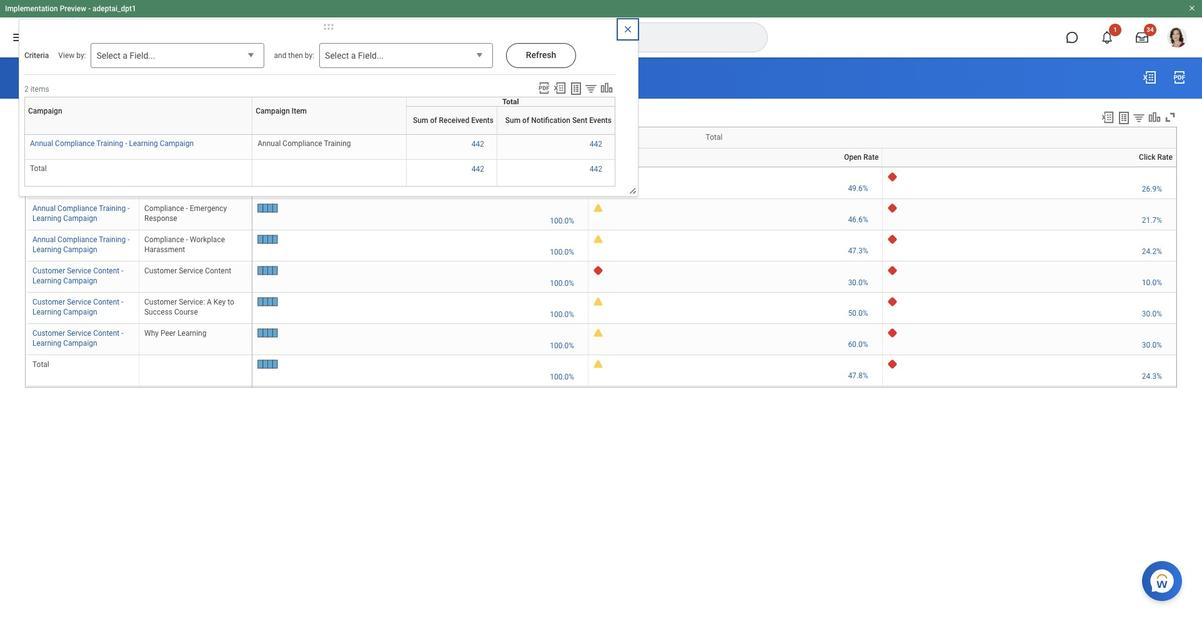 Task type: locate. For each thing, give the bounding box(es) containing it.
1 100.0% button from the top
[[550, 216, 576, 226]]

1 of from the left
[[430, 116, 437, 125]]

0 vertical spatial item
[[292, 107, 307, 116]]

close environment banner image
[[1189, 4, 1196, 12]]

campaign button
[[28, 97, 257, 134]]

a
[[123, 51, 128, 61], [351, 51, 356, 61]]

select a field... up email
[[97, 51, 155, 61]]

a right then
[[351, 51, 356, 61]]

refresh button
[[506, 43, 576, 68]]

2 vertical spatial customer service content - learning campaign
[[32, 330, 123, 348]]

select a field... inside popup button
[[97, 51, 155, 61]]

1 vertical spatial customer service content - learning campaign link
[[32, 296, 123, 317]]

100.0% for 50.0%
[[550, 310, 574, 319]]

1 horizontal spatial a
[[351, 51, 356, 61]]

events right 'sent' at left top
[[589, 116, 612, 125]]

1 button
[[1094, 24, 1122, 51]]

2 select from the left
[[325, 51, 349, 61]]

1 horizontal spatial click
[[1139, 153, 1156, 162]]

analytics
[[142, 71, 194, 86]]

view printable version (pdf) image down profile logan mcneil icon on the right top of the page
[[1172, 70, 1187, 85]]

customer service content - learning campaign
[[32, 267, 123, 286], [32, 298, 123, 317], [32, 330, 123, 348]]

training for compliance - emergency response
[[99, 205, 126, 213]]

select inside popup button
[[97, 51, 121, 61]]

1 vertical spatial 30.0% button
[[1142, 310, 1164, 320]]

1 vertical spatial items
[[31, 114, 50, 123]]

customer service: a key to success course element
[[144, 296, 234, 317]]

select up campaign email analytics link
[[97, 51, 121, 61]]

customer service content - learning campaign link for customer service: a key to success course
[[32, 296, 123, 317]]

annual for compliance - workplace harassment
[[32, 236, 56, 245]]

justify image
[[11, 30, 26, 45]]

events
[[471, 116, 494, 125], [589, 116, 612, 125]]

30.0% for 50.0%
[[1142, 310, 1162, 319]]

0 horizontal spatial select a field...
[[97, 51, 155, 61]]

select for select a field... popup button
[[97, 51, 121, 61]]

3 customer service content - learning campaign from the top
[[32, 330, 123, 348]]

and
[[274, 51, 286, 60]]

1 horizontal spatial sum
[[505, 116, 521, 125]]

adeptai_dpt1
[[93, 4, 136, 13]]

0 horizontal spatial by:
[[76, 51, 86, 60]]

annual compliance training - learning campaign
[[30, 139, 194, 148], [32, 173, 130, 192], [32, 205, 130, 223], [32, 236, 130, 255]]

2 of from the left
[[523, 116, 529, 125]]

toolbar
[[534, 81, 616, 97], [1096, 110, 1177, 127]]

30.0% down 10.0% button
[[1142, 310, 1162, 319]]

total - open rate column header
[[588, 167, 882, 168]]

field... inside dropdown button
[[358, 51, 384, 61]]

select a field... inside dropdown button
[[325, 51, 384, 61]]

received
[[439, 116, 470, 125]]

100.0% for 47.8%
[[550, 373, 574, 382]]

100.0% for 47.3%
[[550, 248, 574, 257]]

by: right then
[[305, 51, 314, 60]]

annual
[[30, 139, 53, 148], [258, 139, 281, 148], [32, 173, 56, 182], [32, 205, 56, 213], [32, 236, 56, 245]]

events inside button
[[471, 116, 494, 125]]

notification
[[531, 116, 571, 125]]

2 customer service content - learning campaign from the top
[[32, 298, 123, 317]]

view printable version (pdf) image left export to excel image
[[537, 81, 551, 95]]

46.6% button
[[848, 215, 870, 225]]

learning
[[129, 139, 158, 148], [32, 183, 61, 192], [32, 215, 61, 223], [32, 246, 61, 255], [32, 277, 61, 286], [32, 308, 61, 317], [178, 330, 207, 338], [32, 340, 61, 348]]

0 horizontal spatial field...
[[130, 51, 155, 61]]

1 vertical spatial item
[[178, 143, 194, 151]]

to
[[228, 298, 234, 307]]

view printable version (pdf) image
[[1172, 70, 1187, 85], [537, 81, 551, 95]]

emergency
[[190, 205, 227, 213]]

select down move modal icon
[[325, 51, 349, 61]]

sum left the received
[[413, 116, 428, 125]]

toolbar for 2 items
[[534, 81, 616, 97]]

training for compliance - workplace harassment
[[99, 236, 126, 245]]

2 field... from the left
[[358, 51, 384, 61]]

row element
[[27, 127, 255, 167], [252, 148, 1176, 167]]

1 vertical spatial export to excel image
[[1101, 110, 1115, 124]]

success
[[144, 308, 173, 317]]

sum left notification on the top left
[[505, 116, 521, 125]]

21.7% button
[[1142, 216, 1164, 226]]

0 horizontal spatial sum
[[413, 116, 428, 125]]

receive
[[542, 153, 568, 162]]

export to excel image
[[1142, 70, 1157, 85], [1101, 110, 1115, 124]]

1 events from the left
[[471, 116, 494, 125]]

total element inside campaign email analytics main content
[[32, 358, 49, 370]]

select a field... for select a field... popup button
[[97, 51, 155, 61]]

- inside banner
[[88, 4, 91, 13]]

10.0%
[[1142, 279, 1162, 288]]

annual compliance training - learning campaign link for annual compliance training
[[30, 137, 194, 148]]

row element containing receive rate
[[252, 148, 1176, 167]]

toolbar up 'sent' at left top
[[534, 81, 616, 97]]

1 horizontal spatial campaign item
[[256, 107, 307, 116]]

1 horizontal spatial item
[[292, 107, 307, 116]]

select a field...
[[97, 51, 155, 61], [325, 51, 384, 61]]

item
[[292, 107, 307, 116], [178, 143, 194, 151]]

1 sum from the left
[[413, 116, 428, 125]]

open
[[844, 153, 862, 162], [735, 167, 736, 167]]

move modal image
[[316, 19, 341, 34]]

service inside 'customer service content' element
[[179, 267, 203, 276]]

2 customer service content - learning campaign link from the top
[[32, 296, 123, 317]]

campaign email analytics link
[[47, 71, 194, 86]]

campaign item down campaign button
[[142, 143, 194, 151]]

0 horizontal spatial view printable version (pdf) image
[[537, 81, 551, 95]]

0 vertical spatial export to excel image
[[1142, 70, 1157, 85]]

a up email
[[123, 51, 128, 61]]

customer service content - learning campaign link
[[32, 265, 123, 286], [32, 296, 123, 317], [32, 327, 123, 348]]

3 100.0% button from the top
[[550, 278, 576, 288]]

-
[[88, 4, 91, 13], [125, 139, 127, 148], [735, 167, 735, 167], [1029, 167, 1029, 167], [128, 173, 130, 182], [128, 205, 130, 213], [186, 205, 188, 213], [128, 236, 130, 245], [186, 236, 188, 245], [121, 267, 123, 276], [121, 298, 123, 307], [121, 330, 123, 338]]

campaign email analytics - expand/collapse chart image
[[1148, 110, 1162, 124]]

0 vertical spatial items
[[30, 85, 49, 93]]

1 vertical spatial customer service content - learning campaign
[[32, 298, 123, 317]]

sum of notification sent events button
[[501, 116, 612, 125]]

Search Workday  search field
[[470, 24, 742, 51]]

100.0% button for 50.0%
[[550, 310, 576, 320]]

1 horizontal spatial toolbar
[[1096, 110, 1177, 127]]

select
[[97, 51, 121, 61], [325, 51, 349, 61]]

by: right view on the left of page
[[76, 51, 86, 60]]

30.0% button up '50.0%'
[[848, 278, 870, 288]]

1 customer service content - learning campaign from the top
[[32, 267, 123, 286]]

annual compliance training element
[[258, 137, 351, 148]]

select a field... down move modal icon
[[325, 51, 384, 61]]

content
[[93, 267, 120, 276], [205, 267, 231, 276], [93, 298, 120, 307], [93, 330, 120, 338]]

customer service content - learning campaign for why
[[32, 330, 123, 348]]

of for received
[[430, 116, 437, 125]]

0 horizontal spatial of
[[430, 116, 437, 125]]

0 horizontal spatial campaign item
[[142, 143, 194, 151]]

select a field... button
[[91, 43, 265, 69]]

0 vertical spatial customer service content - learning campaign
[[32, 267, 123, 286]]

rate
[[570, 153, 585, 162], [864, 153, 879, 162], [1158, 153, 1173, 162], [737, 167, 738, 167], [1031, 167, 1032, 167]]

a for select a field... dropdown button
[[351, 51, 356, 61]]

1 vertical spatial 100.0% button
[[550, 341, 576, 351]]

compliance
[[55, 139, 95, 148], [283, 139, 322, 148], [58, 173, 97, 182], [58, 205, 97, 213], [144, 205, 184, 213], [58, 236, 97, 245], [144, 236, 184, 245]]

4 100.0% button from the top
[[550, 310, 576, 320]]

total element
[[30, 162, 47, 173], [32, 358, 49, 370]]

5 100.0% button from the top
[[550, 372, 576, 382]]

of
[[430, 116, 437, 125], [523, 116, 529, 125]]

compliance - workplace harassment element
[[144, 233, 225, 255]]

0 horizontal spatial events
[[471, 116, 494, 125]]

a inside popup button
[[123, 51, 128, 61]]

customer
[[32, 267, 65, 276], [144, 267, 177, 276], [32, 298, 65, 307], [144, 298, 177, 307], [32, 330, 65, 338]]

1 select from the left
[[97, 51, 121, 61]]

workplace
[[190, 236, 225, 245]]

1 vertical spatial 30.0%
[[1142, 310, 1162, 319]]

items right 2
[[30, 85, 49, 93]]

customer service content element
[[144, 265, 231, 276]]

rate for click rate
[[1158, 153, 1173, 162]]

2 vertical spatial 30.0%
[[1142, 341, 1162, 350]]

30.0% button up 24.3%
[[1142, 341, 1164, 351]]

0 horizontal spatial a
[[123, 51, 128, 61]]

items
[[30, 85, 49, 93], [31, 114, 50, 123]]

30.0% up '50.0%'
[[848, 279, 868, 288]]

customer service: a key to success course
[[144, 298, 234, 317]]

sum of received events button
[[410, 97, 502, 125]]

30.0% up 24.3%
[[1142, 341, 1162, 350]]

30.0% button down 10.0% button
[[1142, 310, 1164, 320]]

0 vertical spatial 30.0% button
[[848, 278, 870, 288]]

sum
[[413, 116, 428, 125], [505, 116, 521, 125]]

sum for sum of notification sent events
[[505, 116, 521, 125]]

refresh
[[526, 50, 556, 60]]

sum inside button
[[413, 116, 428, 125]]

1 horizontal spatial field...
[[358, 51, 384, 61]]

field...
[[130, 51, 155, 61], [358, 51, 384, 61]]

2 vertical spatial customer service content - learning campaign link
[[32, 327, 123, 348]]

1 vertical spatial click
[[1029, 167, 1030, 167]]

2 by: from the left
[[305, 51, 314, 60]]

field... inside popup button
[[130, 51, 155, 61]]

response
[[144, 215, 177, 223]]

1 a from the left
[[123, 51, 128, 61]]

toolbar up click rate
[[1096, 110, 1177, 127]]

2 sum from the left
[[505, 116, 521, 125]]

customer service content
[[144, 267, 231, 276]]

100.0% button
[[550, 184, 576, 194], [550, 341, 576, 351]]

1 horizontal spatial select a field...
[[325, 51, 384, 61]]

442 button
[[472, 139, 486, 149], [590, 139, 604, 149], [472, 164, 486, 174], [590, 164, 604, 174]]

select for select a field... dropdown button
[[325, 51, 349, 61]]

26.9%
[[1142, 185, 1162, 194]]

compliance inside compliance - workplace harassment
[[144, 236, 184, 245]]

100.0% for 46.6%
[[550, 217, 574, 225]]

item up annual compliance training element
[[292, 107, 307, 116]]

2 vertical spatial 30.0% button
[[1142, 341, 1164, 351]]

1 horizontal spatial select
[[325, 51, 349, 61]]

1 horizontal spatial events
[[589, 116, 612, 125]]

0 horizontal spatial item
[[178, 143, 194, 151]]

2 a from the left
[[351, 51, 356, 61]]

1 horizontal spatial open
[[844, 153, 862, 162]]

0 vertical spatial click
[[1139, 153, 1156, 162]]

1 select a field... from the left
[[97, 51, 155, 61]]

0 vertical spatial toolbar
[[534, 81, 616, 97]]

1 field... from the left
[[130, 51, 155, 61]]

30.0% button for 60.0%
[[1142, 341, 1164, 351]]

select inside dropdown button
[[325, 51, 349, 61]]

0 vertical spatial customer service content - learning campaign link
[[32, 265, 123, 286]]

1 horizontal spatial export to excel image
[[1142, 70, 1157, 85]]

why
[[144, 330, 159, 338]]

of left the received
[[430, 116, 437, 125]]

26.9% button
[[1142, 184, 1164, 194]]

442
[[472, 140, 484, 149], [590, 140, 602, 149], [472, 165, 484, 174], [590, 165, 602, 174]]

toolbar inside campaign email analytics main content
[[1096, 110, 1177, 127]]

export to excel image left export to worksheets image
[[1101, 110, 1115, 124]]

1
[[1114, 26, 1117, 33]]

of inside button
[[430, 116, 437, 125]]

1 vertical spatial open
[[735, 167, 736, 167]]

items right 7
[[31, 114, 50, 123]]

30.0% button
[[848, 278, 870, 288], [1142, 310, 1164, 320], [1142, 341, 1164, 351]]

and then by:
[[274, 51, 314, 60]]

0 vertical spatial campaign item
[[256, 107, 307, 116]]

0 horizontal spatial export to excel image
[[1101, 110, 1115, 124]]

item down campaign button
[[178, 143, 194, 151]]

campaign item up annual compliance training element
[[256, 107, 307, 116]]

30.0%
[[848, 279, 868, 288], [1142, 310, 1162, 319], [1142, 341, 1162, 350]]

click
[[1139, 153, 1156, 162], [1029, 167, 1030, 167]]

1 horizontal spatial of
[[523, 116, 529, 125]]

1 vertical spatial toolbar
[[1096, 110, 1177, 127]]

events right the received
[[471, 116, 494, 125]]

100.0% button
[[550, 216, 576, 226], [550, 247, 576, 257], [550, 278, 576, 288], [550, 310, 576, 320], [550, 372, 576, 382]]

campaign item
[[256, 107, 307, 116], [142, 143, 194, 151]]

items inside campaign email analytics main content
[[31, 114, 50, 123]]

1 vertical spatial campaign item
[[142, 143, 194, 151]]

export to excel image up the campaign email analytics - expand/collapse chart image
[[1142, 70, 1157, 85]]

notifications large image
[[1101, 31, 1114, 44]]

annual for annual compliance training
[[30, 139, 53, 148]]

24.3% button
[[1142, 372, 1164, 382]]

export to excel image
[[553, 81, 567, 95]]

close image
[[623, 24, 633, 34]]

annual compliance training - learning campaign link
[[30, 137, 194, 148], [32, 170, 130, 192], [32, 202, 130, 223], [32, 233, 130, 255]]

1 horizontal spatial by:
[[305, 51, 314, 60]]

annual compliance training - learning campaign for compliance - workplace harassment
[[32, 236, 130, 255]]

7
[[25, 114, 29, 123]]

training
[[96, 139, 123, 148], [324, 139, 351, 148], [99, 173, 126, 182], [99, 205, 126, 213], [99, 236, 126, 245]]

customer service content - learning campaign for customer
[[32, 298, 123, 317]]

compliance inside compliance - emergency response
[[144, 205, 184, 213]]

0 horizontal spatial toolbar
[[534, 81, 616, 97]]

training for annual compliance training
[[96, 139, 123, 148]]

a inside dropdown button
[[351, 51, 356, 61]]

open rate
[[844, 153, 879, 162]]

24.3%
[[1142, 373, 1162, 381]]

0 horizontal spatial select
[[97, 51, 121, 61]]

3 customer service content - learning campaign link from the top
[[32, 327, 123, 348]]

service
[[67, 267, 91, 276], [179, 267, 203, 276], [67, 298, 91, 307], [67, 330, 91, 338]]

of left notification on the top left
[[523, 116, 529, 125]]

2 100.0% button from the top
[[550, 247, 576, 257]]

2 select a field... from the left
[[325, 51, 384, 61]]

24.2% button
[[1142, 247, 1164, 257]]

1 vertical spatial total element
[[32, 358, 49, 370]]

a for select a field... popup button
[[123, 51, 128, 61]]



Task type: vqa. For each thing, say whether or not it's contained in the screenshot.


Task type: describe. For each thing, give the bounding box(es) containing it.
service:
[[179, 298, 205, 307]]

100.0% button for 46.6%
[[550, 216, 576, 226]]

campaign email analytics main content
[[0, 57, 1202, 399]]

summary view >> campaign by campaign item - sum of received events,sum of received events,sum of notification sent events - expand/collapse chart image
[[600, 81, 614, 95]]

- inside compliance - workplace harassment
[[186, 236, 188, 245]]

0 vertical spatial open
[[844, 153, 862, 162]]

resize modal image
[[629, 187, 638, 196]]

search image
[[448, 30, 463, 45]]

100.0% button for 47.3%
[[550, 247, 576, 257]]

2 events from the left
[[589, 116, 612, 125]]

compliance - emergency response element
[[144, 202, 227, 223]]

1 by: from the left
[[76, 51, 86, 60]]

click rate
[[1139, 153, 1173, 162]]

50.0%
[[848, 309, 868, 318]]

2 items
[[24, 85, 49, 93]]

- inside compliance - emergency response
[[186, 205, 188, 213]]

field... for select a field... dropdown button
[[358, 51, 384, 61]]

export to worksheets image
[[1117, 110, 1132, 125]]

total - open rate total - click rate
[[733, 167, 1032, 167]]

export to worksheets image
[[569, 81, 584, 96]]

criteria
[[24, 51, 49, 60]]

compliance - emergency response
[[144, 205, 227, 223]]

47.3%
[[848, 247, 868, 256]]

implementation preview -   adeptai_dpt1 banner
[[0, 0, 1202, 57]]

preview
[[60, 4, 86, 13]]

toolbar for 7 items
[[1096, 110, 1177, 127]]

item inside row element
[[178, 143, 194, 151]]

0 vertical spatial 100.0% button
[[550, 184, 576, 194]]

campaign item inside button
[[256, 107, 307, 116]]

select a field... button
[[319, 43, 493, 69]]

sum of received events
[[413, 116, 494, 125]]

30.0% button for 50.0%
[[1142, 310, 1164, 320]]

items for 2 items
[[30, 85, 49, 93]]

previous page image
[[22, 69, 37, 84]]

profile logan mcneil image
[[1167, 27, 1187, 50]]

annual compliance training
[[258, 139, 351, 148]]

60.0% button
[[848, 340, 870, 350]]

key
[[214, 298, 226, 307]]

rate for open rate
[[864, 153, 879, 162]]

1 customer service content - learning campaign link from the top
[[32, 265, 123, 286]]

34 button
[[1129, 24, 1157, 51]]

7 items
[[25, 114, 50, 123]]

100.0% button for 47.8%
[[550, 372, 576, 382]]

sum of notification sent events
[[505, 116, 612, 125]]

campaign item inside row element
[[142, 143, 194, 151]]

46.6%
[[848, 216, 868, 224]]

select to filter grid data image
[[1132, 111, 1146, 124]]

campaign item button
[[256, 97, 411, 134]]

rate for receive rate
[[570, 153, 585, 162]]

annual for compliance - emergency response
[[32, 205, 56, 213]]

click inside row element
[[1139, 153, 1156, 162]]

annual compliance training - learning campaign for annual compliance training
[[30, 139, 194, 148]]

47.8%
[[848, 372, 868, 381]]

sent
[[572, 116, 588, 125]]

100.0% for 30.0%
[[550, 279, 574, 288]]

inbox large image
[[1136, 31, 1149, 44]]

49.6% button
[[848, 184, 870, 194]]

0 horizontal spatial click
[[1029, 167, 1030, 167]]

then
[[288, 51, 303, 60]]

item inside the campaign item button
[[292, 107, 307, 116]]

field... for select a field... popup button
[[130, 51, 155, 61]]

view
[[58, 51, 75, 60]]

34
[[1147, 26, 1154, 33]]

49.6%
[[848, 184, 868, 193]]

47.3% button
[[848, 246, 870, 256]]

30.0% for 60.0%
[[1142, 341, 1162, 350]]

implementation preview -   adeptai_dpt1
[[5, 4, 136, 13]]

0 vertical spatial 30.0%
[[848, 279, 868, 288]]

total - click rate column header
[[882, 167, 1176, 168]]

items for 7 items
[[31, 114, 50, 123]]

why peer learning element
[[144, 327, 207, 338]]

row element containing campaign
[[27, 127, 255, 167]]

annual compliance training - learning campaign for compliance - emergency response
[[32, 205, 130, 223]]

21.7%
[[1142, 216, 1162, 225]]

24.2%
[[1142, 248, 1162, 256]]

2
[[24, 85, 29, 93]]

campaign email analytics
[[47, 71, 194, 86]]

course
[[174, 308, 198, 317]]

sum for sum of received events
[[413, 116, 428, 125]]

0 horizontal spatial open
[[735, 167, 736, 167]]

implementation
[[5, 4, 58, 13]]

fullscreen image
[[1164, 110, 1177, 124]]

view by:
[[58, 51, 86, 60]]

100.0% button for 30.0%
[[550, 278, 576, 288]]

a
[[207, 298, 212, 307]]

harassment
[[144, 246, 185, 255]]

why peer learning
[[144, 330, 207, 338]]

peer
[[161, 330, 176, 338]]

of for notification
[[523, 116, 529, 125]]

customer inside customer service: a key to success course
[[144, 298, 177, 307]]

60.0%
[[848, 341, 868, 349]]

100.0% for 60.0%
[[550, 342, 574, 350]]

select to filter grid data image
[[584, 82, 598, 95]]

customer service content - learning campaign link for why peer learning
[[32, 327, 123, 348]]

email
[[107, 71, 139, 86]]

50.0% button
[[848, 309, 870, 319]]

annual compliance training - learning campaign link for compliance - emergency response
[[32, 202, 130, 223]]

select a field... for select a field... dropdown button
[[325, 51, 384, 61]]

0 vertical spatial total element
[[30, 162, 47, 173]]

annual compliance training - learning campaign link for compliance - workplace harassment
[[32, 233, 130, 255]]

10.0% button
[[1142, 278, 1164, 288]]

47.8% button
[[848, 371, 870, 381]]

1 horizontal spatial view printable version (pdf) image
[[1172, 70, 1187, 85]]

compliance - workplace harassment
[[144, 236, 225, 255]]

receive rate
[[542, 153, 585, 162]]



